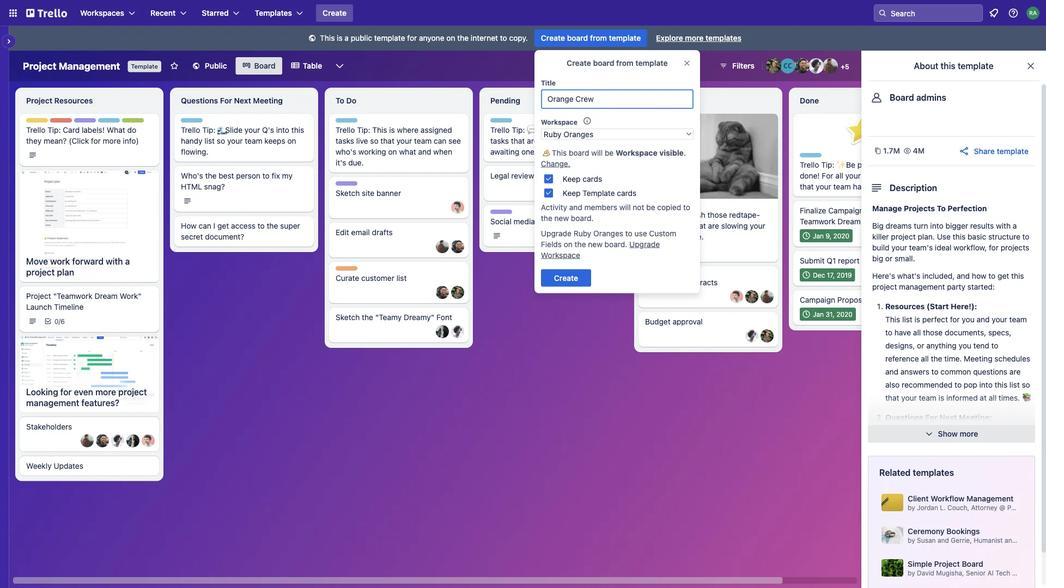 Task type: vqa. For each thing, say whether or not it's contained in the screenshot.
project inside Big dreams turn into bigger results with a killer project plan. Use this basic structure to build your team's ideal workflow, for projects big or small.
yes



Task type: describe. For each thing, give the bounding box(es) containing it.
use
[[635, 229, 647, 238]]

will inside this board will be workspace visible . change.
[[592, 148, 603, 157]]

secret
[[181, 232, 203, 241]]

create board from template link
[[535, 29, 648, 47]]

board admins
[[890, 92, 947, 103]]

project for project resources
[[26, 96, 52, 105]]

that inside trello tip trello tip: 💬for those in-between tasks that are almost done but also awaiting one last step.
[[511, 137, 525, 146]]

manage
[[873, 204, 902, 213]]

into inside questions for next meeting: never again forget that important question you thought of in the shower this morning! slide your q's into this handy list so your team keeps on flowing. 🌊
[[985, 453, 998, 462]]

1 horizontal spatial javier (javier85303346) image
[[761, 291, 774, 304]]

recent
[[150, 8, 176, 17]]

team down recommended
[[919, 394, 937, 403]]

0 vertical spatial team
[[98, 119, 115, 126]]

jan for campaign
[[813, 311, 824, 318]]

1 vertical spatial cards
[[617, 189, 637, 198]]

✨ inside trello tip trello tip: ✨ be proud! you're done! for all your finished tasks that your team has hustled on.
[[837, 161, 845, 170]]

blocked
[[645, 96, 675, 105]]

1 horizontal spatial to
[[937, 204, 946, 213]]

all right at
[[989, 394, 997, 403]]

dec
[[813, 271, 825, 279]]

0 vertical spatial create board from template
[[541, 34, 641, 43]]

0 notifications image
[[988, 7, 1001, 20]]

finalize campaign name: teamwork dream work ✨ link
[[800, 206, 927, 227]]

project inside the here's what's included, and how to get this project management party started:
[[873, 283, 897, 292]]

templates
[[255, 8, 292, 17]]

live
[[356, 137, 368, 146]]

team inside trello tip trello tip: this is where assigned tasks live so that your team can see who's working on what and when it's due.
[[414, 137, 432, 146]]

pending
[[491, 96, 521, 105]]

at
[[980, 394, 987, 403]]

design for social
[[491, 210, 512, 218]]

for inside trello tip trello tip: ✨ be proud! you're done! for all your finished tasks that your team has hustled on.
[[822, 171, 834, 180]]

0 horizontal spatial templates
[[706, 34, 742, 43]]

for left anyone
[[407, 34, 417, 43]]

this inside this board will be workspace visible . change.
[[552, 148, 567, 157]]

1 vertical spatial from
[[617, 59, 634, 68]]

social
[[491, 217, 512, 226]]

0 vertical spatial board
[[567, 34, 588, 43]]

more inside looking for even more project management features?
[[95, 387, 116, 397]]

show more button
[[868, 426, 1036, 443]]

0 horizontal spatial janelle (janelle549) image
[[111, 435, 124, 448]]

to inside how can i get access to the super secret document?
[[258, 222, 265, 231]]

who's
[[181, 171, 203, 180]]

submit q1 report link
[[800, 256, 927, 267]]

so inside the resources (start here!): this list is perfect for you and your team to have all those documents, specs, designs, or anything you tend to reference all the time. meeting schedules and answers to common questions are also recommended to pop into this list so that your team is informed at all times. 📚
[[1022, 381, 1031, 390]]

0 vertical spatial template
[[131, 63, 158, 70]]

what
[[107, 126, 125, 135]]

the inside the resources (start here!): this list is perfect for you and your team to have all those documents, specs, designs, or anything you tend to reference all the time. meeting schedules and answers to common questions are also recommended to pop into this list so that your team is informed at all times. 📚
[[931, 355, 943, 364]]

tip: inside the trello tip trello tip: splash those redtape- heavy issues that are slowing your team down here.
[[667, 211, 680, 220]]

1
[[658, 247, 662, 255]]

management inside looking for even more project management features?
[[26, 398, 79, 408]]

members
[[585, 203, 618, 212]]

so inside trello tip trello tip: this is where assigned tasks live so that your team can see who's working on what and when it's due.
[[370, 137, 379, 146]]

1 vertical spatial you
[[959, 342, 972, 351]]

curate customer list
[[336, 274, 407, 283]]

last
[[537, 147, 549, 156]]

slide
[[934, 453, 951, 462]]

how
[[181, 222, 197, 231]]

tip for trello tip: 💬for those in-between tasks that are almost done but also awaiting one last step.
[[510, 119, 520, 126]]

turn
[[914, 222, 929, 231]]

Questions For Next Meeting text field
[[174, 92, 314, 110]]

your inside the trello tip trello tip: splash those redtape- heavy issues that are slowing your team down here.
[[750, 222, 766, 231]]

for inside looking for even more project management features?
[[60, 387, 72, 397]]

dream inside 'project "teamwork dream work" launch timeline'
[[95, 292, 118, 301]]

curate
[[336, 274, 359, 283]]

Done text field
[[794, 92, 933, 110]]

can inside how can i get access to the super secret document?
[[199, 222, 211, 231]]

for inside the big dreams turn into bigger results with a killer project plan. use this basic structure to build your team's ideal workflow, for projects big or small.
[[989, 243, 999, 252]]

for for questions for next meeting: never again forget that important question you thought of in the shower this morning! slide your q's into this handy list so your team keeps on flowing. 🌊
[[926, 413, 938, 422]]

the inside how can i get access to the super secret document?
[[267, 222, 278, 231]]

answers
[[901, 368, 930, 377]]

reference
[[886, 355, 919, 364]]

to left copy. in the top of the page
[[500, 34, 507, 43]]

q's inside the trello tip trello tip: 🌊slide your q's into this handy list so your team keeps on flowing.
[[262, 126, 274, 135]]

dec 17, 2019
[[813, 271, 852, 279]]

finalize campaign name: teamwork dream work ✨
[[800, 206, 891, 226]]

related
[[880, 468, 911, 478]]

description
[[890, 183, 938, 193]]

customize views image
[[334, 61, 345, 71]]

template inside keep cards keep template cards activity and members will not be copied to the new board.
[[583, 189, 615, 198]]

2 keep from the top
[[563, 189, 581, 198]]

and inside trello tip trello tip: this is where assigned tasks live so that your team can see who's working on what and when it's due.
[[418, 147, 431, 156]]

tip: for trello tip: ✨ be proud! you're done! for all your finished tasks that your team has hustled on.
[[822, 161, 835, 170]]

tip inside the trello tip trello tip: splash those redtape- heavy issues that are slowing your team down here.
[[665, 204, 675, 211]]

workspace inside this board will be workspace visible . change.
[[616, 148, 658, 157]]

keeps inside the trello tip trello tip: 🌊slide your q's into this handy list so your team keeps on flowing.
[[265, 137, 285, 146]]

to inside keep cards keep template cards activity and members will not be copied to the new board.
[[684, 203, 691, 212]]

0 vertical spatial todd (todd05497623) image
[[451, 201, 464, 214]]

color: sky, title: "trello tip" element for trello tip: this is where assigned tasks live so that your team can see who's working on what and when it's due.
[[336, 118, 365, 126]]

ruby anderson (rubyanderson7) image
[[1027, 7, 1040, 20]]

explore more templates
[[656, 34, 742, 43]]

your down slide
[[932, 466, 948, 475]]

can inside trello tip trello tip: this is where assigned tasks live so that your team can see who's working on what and when it's due.
[[434, 137, 447, 146]]

0 vertical spatial todd (todd05497623) image
[[730, 291, 744, 304]]

1 horizontal spatial a
[[345, 34, 349, 43]]

Title text field
[[541, 89, 694, 109]]

template right public
[[374, 34, 405, 43]]

to inside upgrade ruby oranges to use custom fields on the new board.
[[626, 229, 633, 238]]

snag?
[[204, 182, 225, 191]]

2020 for campaign
[[834, 232, 850, 240]]

are inside the resources (start here!): this list is perfect for you and your team to have all those documents, specs, designs, or anything you tend to reference all the time. meeting schedules and answers to common questions are also recommended to pop into this list so that your team is informed at all times. 📚
[[1010, 368, 1021, 377]]

change.
[[541, 159, 571, 168]]

activity
[[541, 203, 567, 212]]

jordan
[[917, 504, 939, 512]]

this down question
[[886, 453, 899, 462]]

palace
[[1008, 504, 1028, 512]]

to inside who's the best person to fix my html snag?
[[263, 171, 270, 180]]

1 vertical spatial stephen (stephen11674280) image
[[126, 435, 140, 448]]

on right anyone
[[447, 34, 455, 43]]

they
[[26, 137, 42, 146]]

this down create button at the left of the page
[[320, 34, 335, 43]]

priority design team
[[50, 119, 115, 126]]

1 horizontal spatial stephen (stephen11674280) image
[[606, 229, 619, 243]]

1 horizontal spatial create
[[541, 34, 565, 43]]

review
[[512, 171, 534, 180]]

tasks for live
[[336, 137, 354, 146]]

star image
[[844, 114, 879, 149]]

all up answers
[[921, 355, 929, 364]]

campaign inside finalize campaign name: teamwork dream work ✨
[[829, 206, 864, 215]]

what
[[399, 147, 416, 156]]

To Do text field
[[329, 92, 469, 110]]

0 horizontal spatial javier (javier85303346) image
[[81, 435, 94, 448]]

2019
[[837, 271, 852, 279]]

almost
[[540, 137, 564, 146]]

create inside button
[[323, 8, 347, 17]]

q's inside questions for next meeting: never again forget that important question you thought of in the shower this morning! slide your q's into this handy list so your team keeps on flowing. 🌊
[[971, 453, 983, 462]]

the left "internet"
[[457, 34, 469, 43]]

1 vertical spatial templates
[[913, 468, 955, 478]]

basic
[[968, 232, 987, 241]]

0 vertical spatial chris (chris42642663) image
[[795, 58, 810, 74]]

more inside 'trello tip: card labels! what do they mean? (click for more info)'
[[103, 137, 121, 146]]

(click
[[69, 137, 89, 146]]

designs,
[[886, 342, 915, 351]]

trello inside 'trello tip: card labels! what do they mean? (click for more info)'
[[26, 126, 45, 135]]

internet
[[471, 34, 498, 43]]

report
[[838, 256, 860, 265]]

is inside trello tip trello tip: this is where assigned tasks live so that your team can see who's working on what and when it's due.
[[389, 126, 395, 135]]

you inside questions for next meeting: never again forget that important question you thought of in the shower this morning! slide your q's into this handy list so your team keeps on flowing. 🌊
[[918, 440, 931, 449]]

killer
[[873, 232, 889, 241]]

who's
[[336, 147, 357, 156]]

legal
[[491, 171, 509, 180]]

(start
[[927, 302, 949, 311]]

anything
[[927, 342, 957, 351]]

this inside the here's what's included, and how to get this project management party started:
[[1012, 272, 1025, 281]]

✨ inside finalize campaign name: teamwork dream work ✨
[[884, 217, 891, 226]]

into inside the resources (start here!): this list is perfect for you and your team to have all those documents, specs, designs, or anything you tend to reference all the time. meeting schedules and answers to common questions are also recommended to pop into this list so that your team is informed at all times. 📚
[[980, 381, 993, 390]]

this down shower
[[1000, 453, 1013, 462]]

filters button
[[716, 57, 758, 75]]

upgrade for upgrade ruby oranges to use custom fields on the new board.
[[541, 229, 572, 238]]

Search field
[[887, 5, 983, 21]]

be inside this board will be workspace visible . change.
[[605, 148, 614, 157]]

color: sky, title: "trello tip" element for trello tip: splash those redtape- heavy issues that are slowing your team down here.
[[645, 203, 675, 211]]

this inside trello tip trello tip: this is where assigned tasks live so that your team can see who's working on what and when it's due.
[[372, 126, 387, 135]]

template inside button
[[997, 147, 1029, 156]]

workflow
[[931, 495, 965, 504]]

and inside the here's what's included, and how to get this project management party started:
[[957, 272, 970, 281]]

admins
[[917, 92, 947, 103]]

project inside looking for even more project management features?
[[118, 387, 147, 397]]

working
[[359, 147, 386, 156]]

anyone
[[419, 34, 445, 43]]

done
[[800, 96, 819, 105]]

get inside the here's what's included, and how to get this project management party started:
[[998, 272, 1010, 281]]

questions
[[974, 368, 1008, 377]]

🌊slide
[[218, 126, 243, 135]]

but
[[586, 137, 597, 146]]

2 horizontal spatial chris (chris42642663) image
[[591, 184, 604, 197]]

resources (start here!): this list is perfect for you and your team to have all those documents, specs, designs, or anything you tend to reference all the time. meeting schedules and answers to common questions are also recommended to pop into this list so that your team is informed at all times. 📚
[[886, 302, 1031, 403]]

forget
[[930, 427, 951, 436]]

your down 🌊slide
[[227, 137, 243, 146]]

about
[[914, 61, 939, 71]]

this board will be workspace visible . change.
[[541, 148, 686, 168]]

1 vertical spatial create board from template
[[567, 59, 668, 68]]

to right tend
[[992, 342, 999, 351]]

be inside keep cards keep template cards activity and members will not be copied to the new board.
[[647, 203, 656, 212]]

1 vertical spatial sm image
[[541, 147, 552, 158]]

tasks inside trello tip trello tip: ✨ be proud! you're done! for all your finished tasks that your team has hustled on.
[[893, 171, 912, 180]]

that inside trello tip trello tip: this is where assigned tasks live so that your team can see who's working on what and when it's due.
[[381, 137, 395, 146]]

change. link
[[541, 159, 571, 168]]

how can i get access to the super secret document? link
[[181, 221, 307, 243]]

team for social
[[514, 210, 531, 218]]

Board name text field
[[17, 57, 126, 75]]

team up specs,
[[1010, 315, 1027, 324]]

to left pop
[[955, 381, 962, 390]]

super
[[280, 222, 300, 231]]

has
[[853, 182, 866, 191]]

sketch the "teamy dreamy" font
[[336, 313, 452, 322]]

1 vertical spatial campaign
[[800, 296, 836, 305]]

that inside questions for next meeting: never again forget that important question you thought of in the shower this morning! slide your q's into this handy list so your team keeps on flowing. 🌊
[[953, 427, 967, 436]]

is left the perfect
[[915, 315, 921, 324]]

workspaces
[[80, 8, 124, 17]]

meeting inside text field
[[253, 96, 283, 105]]

tip: inside 'trello tip: card labels! what do they mean? (click for more info)'
[[48, 126, 61, 135]]

0 horizontal spatial todd (todd05497623) image
[[142, 435, 155, 448]]

your up specs,
[[992, 315, 1008, 324]]

and up specs,
[[977, 315, 990, 324]]

so inside questions for next meeting: never again forget that important question you thought of in the shower this morning! slide your q's into this handy list so your team keeps on flowing. 🌊
[[922, 466, 930, 475]]

back to home image
[[26, 4, 67, 22]]

handy inside questions for next meeting: never again forget that important question you thought of in the shower this morning! slide your q's into this handy list so your team keeps on flowing. 🌊
[[886, 466, 907, 475]]

0 horizontal spatial chris (chris42642663) image
[[436, 286, 449, 299]]

your inside the big dreams turn into bigger results with a killer project plan. use this basic structure to build your team's ideal workflow, for projects big or small.
[[892, 243, 908, 252]]

launch
[[26, 303, 52, 312]]

i
[[213, 222, 215, 231]]

stephen (stephen11674280) image
[[436, 325, 449, 339]]

1 vertical spatial board
[[593, 59, 615, 68]]

trello tip trello tip: this is where assigned tasks live so that your team can see who's working on what and when it's due.
[[336, 119, 461, 167]]

contracts
[[685, 278, 718, 287]]

sketch site banner link
[[336, 188, 462, 199]]

0 horizontal spatial javier (javier85303346) image
[[436, 240, 449, 253]]

projects
[[904, 204, 936, 213]]

to inside text field
[[336, 96, 345, 105]]

your down "of"
[[953, 453, 969, 462]]

1 vertical spatial todd (todd05497623) image
[[591, 229, 604, 243]]

are for slowing
[[708, 222, 720, 231]]

trello tip: 💬for those in-between tasks that are almost done but also awaiting one last step. link
[[491, 125, 617, 158]]

by for simple project board
[[908, 570, 916, 577]]

tech
[[996, 570, 1011, 577]]

1 horizontal spatial javier (javier85303346) image
[[823, 58, 838, 74]]

for inside the resources (start here!): this list is perfect for you and your team to have all those documents, specs, designs, or anything you tend to reference all the time. meeting schedules and answers to common questions are also recommended to pop into this list so that your team is informed at all times. 📚
[[951, 315, 960, 324]]

2 horizontal spatial create
[[567, 59, 591, 68]]

keeps inside questions for next meeting: never again forget that important question you thought of in the shower this morning! slide your q's into this handy list so your team keeps on flowing. 🌊
[[969, 466, 990, 475]]

tip: for trello tip: 💬for those in-between tasks that are almost done but also awaiting one last step.
[[512, 126, 525, 135]]

to left have
[[886, 328, 893, 337]]

all right have
[[914, 328, 921, 337]]

your right 🌊slide
[[245, 126, 260, 135]]

list inside the trello tip trello tip: 🌊slide your q's into this handy list so your team keeps on flowing.
[[205, 137, 215, 146]]

also inside the resources (start here!): this list is perfect for you and your team to have all those documents, specs, designs, or anything you tend to reference all the time. meeting schedules and answers to common questions are also recommended to pop into this list so that your team is informed at all times. 📚
[[886, 381, 900, 390]]

trello tip: card labels! what do they mean? (click for more info) link
[[26, 125, 153, 147]]

0 vertical spatial janelle (janelle549) image
[[746, 330, 759, 343]]

Pending text field
[[484, 92, 624, 110]]

in
[[972, 440, 978, 449]]

team for sketch
[[359, 182, 376, 190]]

that inside trello tip trello tip: ✨ be proud! you're done! for all your finished tasks that your team has hustled on.
[[800, 182, 814, 191]]

the left the "teamy
[[362, 313, 373, 322]]

0 vertical spatial sm image
[[307, 33, 318, 44]]

the inside upgrade ruby oranges to use custom fields on the new board.
[[575, 240, 586, 249]]

to up recommended
[[932, 368, 939, 377]]

management inside the client workflow management by jordan l. couch, attorney @ palace law
[[967, 495, 1014, 504]]

template right about
[[958, 61, 994, 71]]

is left public
[[337, 34, 343, 43]]

board for board admins
[[890, 92, 915, 103]]

what's
[[898, 272, 921, 281]]

new inside keep cards keep template cards activity and members will not be copied to the new board.
[[555, 214, 569, 223]]

workspace inside upgrade workspace
[[541, 251, 580, 260]]

team inside the trello tip trello tip: splash those redtape- heavy issues that are slowing your team down here.
[[645, 232, 663, 241]]

is down recommended
[[939, 394, 945, 403]]

for inside 'trello tip: card labels! what do they mean? (click for more info)'
[[91, 137, 101, 146]]

public
[[351, 34, 372, 43]]

and inside keep cards keep template cards activity and members will not be copied to the new board.
[[570, 203, 583, 212]]

0 vertical spatial cards
[[583, 174, 602, 183]]

your down done!
[[816, 182, 832, 191]]

on inside upgrade ruby oranges to use custom fields on the new board.
[[564, 240, 573, 249]]

david
[[917, 570, 935, 577]]

to inside the here's what's included, and how to get this project management party started:
[[989, 272, 996, 281]]

my
[[282, 171, 293, 180]]

project for project management
[[23, 60, 56, 72]]

0 vertical spatial color: purple, title: "design team" element
[[74, 118, 115, 126]]

color: sky, title: "trello tip" element for trello tip: 🌊slide your q's into this handy list so your team keeps on flowing.
[[181, 118, 210, 126]]

questions for questions for next meeting: never again forget that important question you thought of in the shower this morning! slide your q's into this handy list so your team keeps on flowing. 🌊
[[886, 413, 924, 422]]

board for board
[[254, 61, 276, 70]]

1 vertical spatial janelle (janelle549) image
[[451, 325, 464, 339]]

project inside the big dreams turn into bigger results with a killer project plan. use this basic structure to build your team's ideal workflow, for projects big or small.
[[891, 232, 916, 241]]

tip: for trello tip: this is where assigned tasks live so that your team can see who's working on what and when it's due.
[[357, 126, 370, 135]]



Task type: locate. For each thing, give the bounding box(es) containing it.
and right 'what'
[[418, 147, 431, 156]]

to left the use
[[626, 229, 633, 238]]

board inside this board will be workspace visible . change.
[[569, 148, 590, 157]]

share template button
[[959, 146, 1029, 157]]

1 sketch from the top
[[336, 189, 360, 198]]

for down structure
[[989, 243, 999, 252]]

never
[[886, 427, 907, 436]]

more up the features?
[[95, 387, 116, 397]]

resources inside the resources (start here!): this list is perfect for you and your team to have all those documents, specs, designs, or anything you tend to reference all the time. meeting schedules and answers to common questions are also recommended to pop into this list so that your team is informed at all times. 📚
[[886, 302, 925, 311]]

templates button
[[248, 4, 310, 22]]

0 horizontal spatial q's
[[262, 126, 274, 135]]

1 by from the top
[[908, 504, 916, 512]]

0 vertical spatial create
[[323, 8, 347, 17]]

project for project "teamwork dream work" launch timeline
[[26, 292, 51, 301]]

recent button
[[144, 4, 193, 22]]

project inside text box
[[23, 60, 56, 72]]

weekly updates
[[26, 462, 83, 471]]

0
[[55, 318, 59, 325]]

primary element
[[0, 0, 1047, 26]]

down
[[665, 232, 684, 241]]

resources up priority design team
[[54, 96, 93, 105]]

project management
[[23, 60, 120, 72]]

priority
[[50, 119, 73, 126]]

project inside simple project board by david mugisha, senior ai tech delivery an
[[935, 560, 960, 569]]

color: red, title: "priority" element
[[50, 118, 73, 126]]

law
[[1030, 504, 1042, 512]]

info)
[[123, 137, 139, 146]]

2 vertical spatial board
[[569, 148, 590, 157]]

0 vertical spatial stephen (stephen11674280) image
[[606, 229, 619, 243]]

0 vertical spatial workspace
[[541, 118, 578, 126]]

be right not
[[647, 203, 656, 212]]

color: purple, title: "design team" element
[[74, 118, 115, 126], [336, 182, 376, 190], [491, 210, 531, 218]]

looking for even more project management features?
[[26, 387, 147, 408]]

0 horizontal spatial with
[[106, 256, 123, 267]]

color: sky, title: "trello tip" element for trello tip: 💬for those in-between tasks that are almost done but also awaiting one last step.
[[491, 118, 520, 126]]

1 horizontal spatial tasks
[[491, 137, 509, 146]]

1 vertical spatial keep
[[563, 189, 581, 198]]

board left admins
[[890, 92, 915, 103]]

this right about
[[941, 61, 956, 71]]

1 horizontal spatial todd (todd05497623) image
[[591, 229, 604, 243]]

upgrade workspace link
[[541, 240, 660, 260]]

todd (todd05497623) image
[[451, 201, 464, 214], [591, 229, 604, 243]]

management
[[900, 283, 945, 292], [26, 398, 79, 408]]

for up 🌊slide
[[220, 96, 232, 105]]

trello tip: this is where assigned tasks live so that your team can see who's working on what and when it's due. link
[[336, 125, 462, 168]]

next inside questions for next meeting: never again forget that important question you thought of in the shower this morning! slide your q's into this handy list so your team keeps on flowing. 🌊
[[940, 413, 958, 422]]

2 vertical spatial create
[[567, 59, 591, 68]]

those for slowing
[[708, 211, 728, 220]]

tip for trello tip: this is where assigned tasks live so that your team can see who's working on what and when it's due.
[[355, 119, 365, 126]]

also inside trello tip trello tip: 💬for those in-between tasks that are almost done but also awaiting one last step.
[[599, 137, 614, 146]]

sm image
[[307, 33, 318, 44], [541, 147, 552, 158]]

in-
[[570, 126, 580, 135]]

here's what's included, and how to get this project management party started:
[[873, 272, 1025, 292]]

0 horizontal spatial resources
[[54, 96, 93, 105]]

template left explore
[[609, 34, 641, 43]]

or inside the big dreams turn into bigger results with a killer project plan. use this basic structure to build your team's ideal workflow, for projects big or small.
[[886, 254, 893, 263]]

team down heavy
[[645, 232, 663, 241]]

tip inside trello tip trello tip: 💬for those in-between tasks that are almost done but also awaiting one last step.
[[510, 119, 520, 126]]

0 horizontal spatial for
[[220, 96, 232, 105]]

0 horizontal spatial board
[[254, 61, 276, 70]]

team inside trello tip trello tip: ✨ be proud! you're done! for all your finished tasks that your team has hustled on.
[[834, 182, 851, 191]]

2020 right 31,
[[837, 311, 853, 318]]

chris (chris42642663) image for edit email drafts
[[451, 240, 464, 253]]

on down shower
[[992, 466, 1001, 475]]

this up have
[[886, 315, 901, 324]]

this inside the resources (start here!): this list is perfect for you and your team to have all those documents, specs, designs, or anything you tend to reference all the time. meeting schedules and answers to common questions are also recommended to pop into this list so that your team is informed at all times. 📚
[[995, 381, 1008, 390]]

email
[[351, 228, 370, 237]]

0 vertical spatial javier (javier85303346) image
[[823, 58, 838, 74]]

this down bigger
[[953, 232, 966, 241]]

into inside the trello tip trello tip: 🌊slide your q's into this handy list so your team keeps on flowing.
[[276, 126, 289, 135]]

color: purple, title: "design team" element down legal review
[[491, 210, 531, 218]]

0 horizontal spatial dream
[[95, 292, 118, 301]]

the inside who's the best person to fix my html snag?
[[205, 171, 217, 180]]

upgrade down social media assets "link"
[[541, 229, 572, 238]]

design for sketch
[[336, 182, 358, 190]]

handy inside the trello tip trello tip: 🌊slide your q's into this handy list so your team keeps on flowing.
[[181, 137, 203, 146]]

questions for questions for next meeting
[[181, 96, 218, 105]]

timeline
[[54, 303, 84, 312]]

None submit
[[541, 270, 591, 287]]

on.
[[896, 182, 907, 191]]

1 horizontal spatial todd (todd05497623) image
[[730, 291, 744, 304]]

morning!
[[901, 453, 932, 462]]

trello tip trello tip: ✨ be proud! you're done! for all your finished tasks that your team has hustled on.
[[800, 154, 912, 191]]

2 by from the top
[[908, 570, 916, 577]]

1 horizontal spatial be
[[647, 203, 656, 212]]

design inside design team sketch site banner
[[336, 182, 358, 190]]

are down schedules
[[1010, 368, 1021, 377]]

attorney
[[972, 504, 998, 512]]

+ 5
[[841, 63, 850, 70]]

1 vertical spatial those
[[708, 211, 728, 220]]

get
[[218, 222, 229, 231], [998, 272, 1010, 281]]

📚
[[1023, 394, 1030, 403]]

2 jan from the top
[[813, 311, 824, 318]]

tip: up issues on the top right of the page
[[667, 211, 680, 220]]

0 vertical spatial jan
[[813, 232, 824, 240]]

your up small.
[[892, 243, 908, 252]]

will inside keep cards keep template cards activity and members will not be copied to the new board.
[[620, 203, 631, 212]]

get right the how
[[998, 272, 1010, 281]]

color: purple, title: "design team" element for sketch site banner
[[336, 182, 376, 190]]

for left even
[[60, 387, 72, 397]]

updates
[[54, 462, 83, 471]]

1 vertical spatial chris (chris42642663) image
[[436, 286, 449, 299]]

1 vertical spatial resources
[[886, 302, 925, 311]]

those inside the resources (start here!): this list is perfect for you and your team to have all those documents, specs, designs, or anything you tend to reference all the time. meeting schedules and answers to common questions are also recommended to pop into this list so that your team is informed at all times. 📚
[[923, 328, 943, 337]]

an
[[1039, 570, 1047, 577]]

filters
[[733, 61, 755, 70]]

color: sky, title: "trello tip" element for trello tip: ✨ be proud! you're done! for all your finished tasks that your team has hustled on.
[[800, 153, 829, 161]]

resources inside text field
[[54, 96, 93, 105]]

person
[[236, 171, 261, 180]]

that inside the resources (start here!): this list is perfect for you and your team to have all those documents, specs, designs, or anything you tend to reference all the time. meeting schedules and answers to common questions are also recommended to pop into this list so that your team is informed at all times. 📚
[[886, 394, 900, 403]]

brooke (brooke94205718) image
[[766, 58, 782, 74], [606, 184, 619, 197], [451, 286, 464, 299], [746, 291, 759, 304], [761, 330, 774, 343]]

legal review
[[491, 171, 534, 180]]

project up mugisha,
[[935, 560, 960, 569]]

next up forget
[[940, 413, 958, 422]]

so up working
[[370, 137, 379, 146]]

meeting down board link
[[253, 96, 283, 105]]

into inside the big dreams turn into bigger results with a killer project plan. use this basic structure to build your team's ideal workflow, for projects big or small.
[[931, 222, 944, 231]]

management inside text box
[[59, 60, 120, 72]]

the inside keep cards keep template cards activity and members will not be copied to the new board.
[[541, 214, 553, 223]]

for right done!
[[822, 171, 834, 180]]

workspace up the almost
[[541, 118, 578, 126]]

0 horizontal spatial also
[[599, 137, 614, 146]]

janelle (janelle549) image
[[809, 58, 824, 74], [451, 325, 464, 339]]

1 horizontal spatial can
[[434, 137, 447, 146]]

1 vertical spatial 2020
[[837, 311, 853, 318]]

be
[[605, 148, 614, 157], [647, 203, 656, 212]]

2 vertical spatial color: purple, title: "design team" element
[[491, 210, 531, 218]]

ceremony
[[908, 527, 945, 536]]

this up change.
[[552, 148, 567, 157]]

can up when
[[434, 137, 447, 146]]

campaign proposal
[[800, 296, 869, 305]]

handy up the 🌊
[[886, 466, 907, 475]]

💬for
[[527, 126, 546, 135]]

a inside the move work forward with a project plan
[[125, 256, 130, 267]]

on inside questions for next meeting: never again forget that important question you thought of in the shower this morning! slide your q's into this handy list so your team keeps on flowing. 🌊
[[992, 466, 1001, 475]]

into down shower
[[985, 453, 998, 462]]

so inside the trello tip trello tip: 🌊slide your q's into this handy list so your team keeps on flowing.
[[217, 137, 225, 146]]

do
[[346, 96, 357, 105]]

who's the best person to fix my html snag? link
[[181, 171, 307, 192]]

team left has
[[834, 182, 851, 191]]

are down 💬for
[[527, 137, 538, 146]]

budget
[[645, 318, 671, 327]]

✨
[[837, 161, 845, 170], [884, 217, 891, 226]]

1 vertical spatial team
[[359, 182, 376, 190]]

get inside how can i get access to the super secret document?
[[218, 222, 229, 231]]

Blocked text field
[[639, 92, 778, 110]]

9,
[[826, 232, 832, 240]]

you
[[962, 315, 975, 324], [959, 342, 972, 351], [918, 440, 931, 449]]

0 horizontal spatial upgrade
[[541, 229, 572, 238]]

2 sketch from the top
[[336, 313, 360, 322]]

see
[[449, 137, 461, 146]]

the up snag?
[[205, 171, 217, 180]]

1 horizontal spatial meeting
[[964, 355, 993, 364]]

questions inside text field
[[181, 96, 218, 105]]

team down assigned
[[414, 137, 432, 146]]

0 vertical spatial upgrade
[[541, 229, 572, 238]]

are inside the trello tip trello tip: splash those redtape- heavy issues that are slowing your team down here.
[[708, 222, 720, 231]]

Project Resources text field
[[20, 92, 159, 110]]

color: purple, title: "design team" element for social media assets
[[491, 210, 531, 218]]

ceremony bookings
[[908, 527, 980, 536]]

one
[[522, 147, 535, 156]]

freelancer
[[645, 278, 683, 287]]

new down 'activity'
[[555, 214, 569, 223]]

next inside questions for next meeting text field
[[234, 96, 251, 105]]

a inside the big dreams turn into bigger results with a killer project plan. use this basic structure to build your team's ideal workflow, for projects big or small.
[[1013, 222, 1017, 231]]

1 horizontal spatial new
[[588, 240, 603, 249]]

1 vertical spatial javier (javier85303346) image
[[81, 435, 94, 448]]

0 horizontal spatial get
[[218, 222, 229, 231]]

the down the anything
[[931, 355, 943, 364]]

1 vertical spatial for
[[822, 171, 834, 180]]

color: sky, title: "trello tip" element
[[98, 118, 127, 126], [181, 118, 210, 126], [336, 118, 365, 126], [491, 118, 520, 126], [800, 153, 829, 161], [645, 203, 675, 211]]

.
[[684, 148, 686, 157]]

is left where
[[389, 126, 395, 135]]

flowing. inside the trello tip trello tip: 🌊slide your q's into this handy list so your team keeps on flowing.
[[181, 147, 209, 156]]

project up the features?
[[118, 387, 147, 397]]

included,
[[923, 272, 955, 281]]

star or unstar board image
[[170, 62, 179, 70]]

for inside text field
[[220, 96, 232, 105]]

chris (chris42642663) image for stakeholders
[[96, 435, 109, 448]]

your down recommended
[[902, 394, 917, 403]]

todd (todd05497623) image
[[730, 291, 744, 304], [142, 435, 155, 448]]

1 horizontal spatial those
[[708, 211, 728, 220]]

on left 'what'
[[388, 147, 397, 156]]

access
[[231, 222, 256, 231]]

chris (chris42642663) image up font
[[436, 286, 449, 299]]

looking
[[26, 387, 58, 397]]

search image
[[879, 9, 887, 17]]

board. inside keep cards keep template cards activity and members will not be copied to the new board.
[[571, 214, 594, 223]]

open information menu image
[[1008, 8, 1019, 19]]

2020 for proposal
[[837, 311, 853, 318]]

0 vertical spatial for
[[220, 96, 232, 105]]

0 horizontal spatial sm image
[[307, 33, 318, 44]]

that up here.
[[692, 222, 706, 231]]

dream left work"
[[95, 292, 118, 301]]

more inside button
[[960, 430, 979, 439]]

1 vertical spatial color: purple, title: "design team" element
[[336, 182, 376, 190]]

meeting:
[[959, 413, 993, 422]]

from inside the create board from template link
[[590, 34, 607, 43]]

freelancer contracts link
[[645, 277, 772, 288]]

big
[[873, 222, 884, 231]]

this down projects
[[1012, 272, 1025, 281]]

resources up have
[[886, 302, 925, 311]]

this inside the big dreams turn into bigger results with a killer project plan. use this basic structure to build your team's ideal workflow, for projects big or small.
[[953, 232, 966, 241]]

janelle (janelle549) image
[[746, 330, 759, 343], [111, 435, 124, 448]]

template up members
[[583, 189, 615, 198]]

0 vertical spatial sketch
[[336, 189, 360, 198]]

tip: inside trello tip trello tip: ✨ be proud! you're done! for all your finished tasks that your team has hustled on.
[[822, 161, 835, 170]]

0 horizontal spatial stephen (stephen11674280) image
[[126, 435, 140, 448]]

those down the perfect
[[923, 328, 943, 337]]

1 horizontal spatial keeps
[[969, 466, 990, 475]]

into up the use
[[931, 222, 944, 231]]

0 vertical spatial handy
[[181, 137, 203, 146]]

templates down slide
[[913, 468, 955, 478]]

2 vertical spatial are
[[1010, 368, 1021, 377]]

oranges
[[594, 229, 624, 238]]

big dreams turn into bigger results with a killer project plan. use this basic structure to build your team's ideal workflow, for projects big or small.
[[873, 222, 1030, 263]]

for for questions for next meeting
[[220, 96, 232, 105]]

campaign down has
[[829, 206, 864, 215]]

team up person
[[245, 137, 263, 146]]

janelle (janelle549) image right stephen (stephen11674280) icon
[[451, 325, 464, 339]]

0 vertical spatial resources
[[54, 96, 93, 105]]

your down be
[[846, 171, 861, 180]]

1 vertical spatial are
[[708, 222, 720, 231]]

0 vertical spatial get
[[218, 222, 229, 231]]

keeps up fix
[[265, 137, 285, 146]]

project "teamwork dream work" launch timeline
[[26, 292, 142, 312]]

javier (javier85303346) image
[[436, 240, 449, 253], [761, 291, 774, 304]]

0 horizontal spatial tasks
[[336, 137, 354, 146]]

about this template
[[914, 61, 994, 71]]

those inside trello tip trello tip: 💬for those in-between tasks that are almost done but also awaiting one last step.
[[549, 126, 568, 135]]

perfect
[[923, 315, 948, 324]]

chris (chris42642663) image
[[591, 184, 604, 197], [451, 240, 464, 253], [96, 435, 109, 448]]

stephen (stephen11674280) image left the use
[[606, 229, 619, 243]]

perfection
[[948, 204, 987, 213]]

finished
[[863, 171, 891, 180]]

janelle (janelle549) image down budget approval link
[[746, 330, 759, 343]]

on
[[447, 34, 455, 43], [288, 137, 296, 146], [388, 147, 397, 156], [564, 240, 573, 249], [992, 466, 1001, 475]]

l.
[[940, 504, 946, 512]]

1 vertical spatial board
[[890, 92, 915, 103]]

2 horizontal spatial are
[[1010, 368, 1021, 377]]

project up launch
[[26, 292, 51, 301]]

new down ruby
[[588, 240, 603, 249]]

6
[[61, 318, 65, 325]]

board. down oranges
[[605, 240, 628, 249]]

questions inside questions for next meeting: never again forget that important question you thought of in the shower this morning! slide your q's into this handy list so your team keeps on flowing. 🌊
[[886, 413, 924, 422]]

0 horizontal spatial to
[[336, 96, 345, 105]]

the down 'activity'
[[541, 214, 553, 223]]

sketch
[[336, 189, 360, 198], [336, 313, 360, 322]]

1 keep from the top
[[563, 174, 581, 183]]

0 vertical spatial 2020
[[834, 232, 850, 240]]

next for meeting:
[[940, 413, 958, 422]]

color: purple, title: "design team" element down project resources text field
[[74, 118, 115, 126]]

stephen (stephen11674280) image
[[606, 229, 619, 243], [126, 435, 140, 448]]

cards up not
[[617, 189, 637, 198]]

1 vertical spatial be
[[647, 203, 656, 212]]

1 vertical spatial q's
[[971, 453, 983, 462]]

2 vertical spatial those
[[923, 328, 943, 337]]

1 horizontal spatial design
[[336, 182, 358, 190]]

from
[[590, 34, 607, 43], [617, 59, 634, 68]]

big
[[873, 254, 884, 263]]

2 horizontal spatial color: purple, title: "design team" element
[[491, 210, 531, 218]]

1 horizontal spatial board.
[[605, 240, 628, 249]]

or right designs,
[[917, 342, 925, 351]]

ceremony bookings link
[[880, 525, 1024, 547]]

2 vertical spatial board
[[962, 560, 984, 569]]

board.
[[571, 214, 594, 223], [605, 240, 628, 249]]

color: lime, title: "halp" element
[[122, 118, 144, 126]]

0 vertical spatial you
[[962, 315, 975, 324]]

0 horizontal spatial meeting
[[253, 96, 283, 105]]

1 horizontal spatial team
[[359, 182, 376, 190]]

tip: up live on the left top
[[357, 126, 370, 135]]

1 vertical spatial meeting
[[964, 355, 993, 364]]

color: orange, title: "one more step" element
[[336, 267, 358, 271]]

on inside trello tip trello tip: this is where assigned tasks live so that your team can see who's working on what and when it's due.
[[388, 147, 397, 156]]

budget approval link
[[645, 317, 772, 328]]

0 horizontal spatial or
[[886, 254, 893, 263]]

design
[[74, 119, 96, 126], [336, 182, 358, 190], [491, 210, 512, 218]]

more up "of"
[[960, 430, 979, 439]]

tasks for that
[[491, 137, 509, 146]]

splash
[[682, 211, 706, 220]]

q's down in on the right of page
[[971, 453, 983, 462]]

will down but on the right of the page
[[592, 148, 603, 157]]

project up color: yellow, title: "copy request" element
[[26, 96, 52, 105]]

with inside the move work forward with a project plan
[[106, 256, 123, 267]]

meeting inside the resources (start here!): this list is perfect for you and your team to have all those documents, specs, designs, or anything you tend to reference all the time. meeting schedules and answers to common questions are also recommended to pop into this list so that your team is informed at all times. 📚
[[964, 355, 993, 364]]

0 horizontal spatial team
[[98, 119, 115, 126]]

your inside trello tip trello tip: this is where assigned tasks live so that your team can see who's working on what and when it's due.
[[397, 137, 412, 146]]

by down simple
[[908, 570, 916, 577]]

caity (caity) image
[[781, 58, 796, 74]]

team inside the trello tip trello tip: 🌊slide your q's into this handy list so your team keeps on flowing.
[[245, 137, 263, 146]]

keeps down in on the right of page
[[969, 466, 990, 475]]

1 vertical spatial can
[[199, 222, 211, 231]]

1 horizontal spatial from
[[617, 59, 634, 68]]

party
[[948, 283, 966, 292]]

this inside the trello tip trello tip: 🌊slide your q's into this handy list so your team keeps on flowing.
[[292, 126, 304, 135]]

sketch left site
[[336, 189, 360, 198]]

0 vertical spatial dream
[[838, 217, 861, 226]]

0 horizontal spatial flowing.
[[181, 147, 209, 156]]

public
[[205, 61, 227, 70]]

edit email drafts
[[336, 228, 393, 237]]

1 horizontal spatial janelle (janelle549) image
[[809, 58, 824, 74]]

upgrade for upgrade workspace
[[630, 240, 660, 249]]

trello tip trello tip: splash those redtape- heavy issues that are slowing your team down here.
[[645, 204, 766, 241]]

cards down this board will be workspace visible . change.
[[583, 174, 602, 183]]

starred button
[[195, 4, 246, 22]]

1 vertical spatial create
[[541, 34, 565, 43]]

tip: inside trello tip trello tip: 💬for those in-between tasks that are almost done but also awaiting one last step.
[[512, 126, 525, 135]]

0 vertical spatial are
[[527, 137, 538, 146]]

jan left 31,
[[813, 311, 824, 318]]

manage projects to perfection
[[873, 204, 987, 213]]

tasks up on.
[[893, 171, 912, 180]]

create button
[[316, 4, 353, 22]]

next for meeting
[[234, 96, 251, 105]]

upgrade inside upgrade workspace
[[630, 240, 660, 249]]

and up party
[[957, 272, 970, 281]]

0 vertical spatial design
[[74, 119, 96, 126]]

those inside the trello tip trello tip: splash those redtape- heavy issues that are slowing your team down here.
[[708, 211, 728, 220]]

proposal
[[838, 296, 869, 305]]

tasks up awaiting
[[491, 137, 509, 146]]

javier (javier85303346) image
[[823, 58, 838, 74], [81, 435, 94, 448]]

1 horizontal spatial or
[[917, 342, 925, 351]]

that up "of"
[[953, 427, 967, 436]]

sm image up table on the left top of the page
[[307, 33, 318, 44]]

1 horizontal spatial flowing.
[[1003, 466, 1031, 475]]

document?
[[205, 232, 244, 241]]

those for almost
[[549, 126, 568, 135]]

tip: inside trello tip trello tip: this is where assigned tasks live so that your team can see who's working on what and when it's due.
[[357, 126, 370, 135]]

1 horizontal spatial also
[[886, 381, 900, 390]]

by for client workflow management
[[908, 504, 916, 512]]

more right explore
[[685, 34, 704, 43]]

where
[[397, 126, 419, 135]]

tip for trello tip: 🌊slide your q's into this handy list so your team keeps on flowing.
[[200, 119, 210, 126]]

dreamy"
[[404, 313, 435, 322]]

2 vertical spatial you
[[918, 440, 931, 449]]

1 vertical spatial sketch
[[336, 313, 360, 322]]

list inside questions for next meeting: never again forget that important question you thought of in the shower this morning! slide your q's into this handy list so your team keeps on flowing. 🌊
[[909, 466, 920, 475]]

structure
[[989, 232, 1021, 241]]

0 vertical spatial to
[[336, 96, 345, 105]]

team inside questions for next meeting: never again forget that important question you thought of in the shower this morning! slide your q's into this handy list so your team keeps on flowing. 🌊
[[950, 466, 967, 475]]

0 horizontal spatial janelle (janelle549) image
[[451, 325, 464, 339]]

related templates
[[880, 468, 955, 478]]

management inside the here's what's included, and how to get this project management party started:
[[900, 283, 945, 292]]

chris (chris42642663) image
[[795, 58, 810, 74], [436, 286, 449, 299]]

color: yellow, title: "copy request" element
[[26, 118, 48, 123]]

and
[[418, 147, 431, 156], [570, 203, 583, 212], [957, 272, 970, 281], [977, 315, 990, 324], [886, 368, 899, 377]]

title
[[541, 79, 556, 87]]

0 vertical spatial campaign
[[829, 206, 864, 215]]

work
[[863, 217, 882, 226]]

team inside design team sketch site banner
[[359, 182, 376, 190]]

flowing. inside questions for next meeting: never again forget that important question you thought of in the shower this morning! slide your q's into this handy list so your team keeps on flowing. 🌊
[[1003, 466, 1031, 475]]

that inside the trello tip trello tip: splash those redtape- heavy issues that are slowing your team down here.
[[692, 222, 706, 231]]

this up times.
[[995, 381, 1008, 390]]

those up the almost
[[549, 126, 568, 135]]

1 horizontal spatial ✨
[[884, 217, 891, 226]]

by
[[908, 504, 916, 512], [908, 570, 916, 577]]

project inside the move work forward with a project plan
[[26, 267, 55, 278]]

this up my
[[292, 126, 304, 135]]

template down explore
[[636, 59, 668, 68]]

0 vertical spatial meeting
[[253, 96, 283, 105]]

tip for trello tip: ✨ be proud! you're done! for all your finished tasks that your team has hustled on.
[[820, 154, 829, 161]]

project down move
[[26, 267, 55, 278]]

be
[[847, 161, 856, 170]]

design team sketch site banner
[[336, 182, 401, 198]]

1 jan from the top
[[813, 232, 824, 240]]

0 horizontal spatial keeps
[[265, 137, 285, 146]]

0 horizontal spatial design
[[74, 119, 96, 126]]

tasks inside trello tip trello tip: this is where assigned tasks live so that your team can see who's working on what and when it's due.
[[336, 137, 354, 146]]

team inside the "design team social media assets"
[[514, 210, 531, 218]]

0 horizontal spatial management
[[26, 398, 79, 408]]

4m
[[913, 146, 925, 155]]

project inside 'project "teamwork dream work" launch timeline'
[[26, 292, 51, 301]]

jan
[[813, 232, 824, 240], [813, 311, 824, 318]]

to right projects
[[937, 204, 946, 213]]

design inside the "design team social media assets"
[[491, 210, 512, 218]]

q's down questions for next meeting text field
[[262, 126, 274, 135]]

tip: for trello tip: 🌊slide your q's into this handy list so your team keeps on flowing.
[[202, 126, 216, 135]]

to inside the big dreams turn into bigger results with a killer project plan. use this basic structure to build your team's ideal workflow, for projects big or small.
[[1023, 232, 1030, 241]]

are for almost
[[527, 137, 538, 146]]

tip: inside the trello tip trello tip: 🌊slide your q's into this handy list so your team keeps on flowing.
[[202, 126, 216, 135]]

1 vertical spatial questions
[[886, 413, 924, 422]]

and down reference
[[886, 368, 899, 377]]

for down labels!
[[91, 137, 101, 146]]

0 vertical spatial templates
[[706, 34, 742, 43]]

on inside the trello tip trello tip: 🌊slide your q's into this handy list so your team keeps on flowing.
[[288, 137, 296, 146]]

0 vertical spatial keeps
[[265, 137, 285, 146]]

/
[[59, 318, 61, 325]]

jan for finalize
[[813, 232, 824, 240]]

you up documents, in the bottom right of the page
[[962, 315, 975, 324]]

0 horizontal spatial from
[[590, 34, 607, 43]]

2 horizontal spatial for
[[926, 413, 938, 422]]



